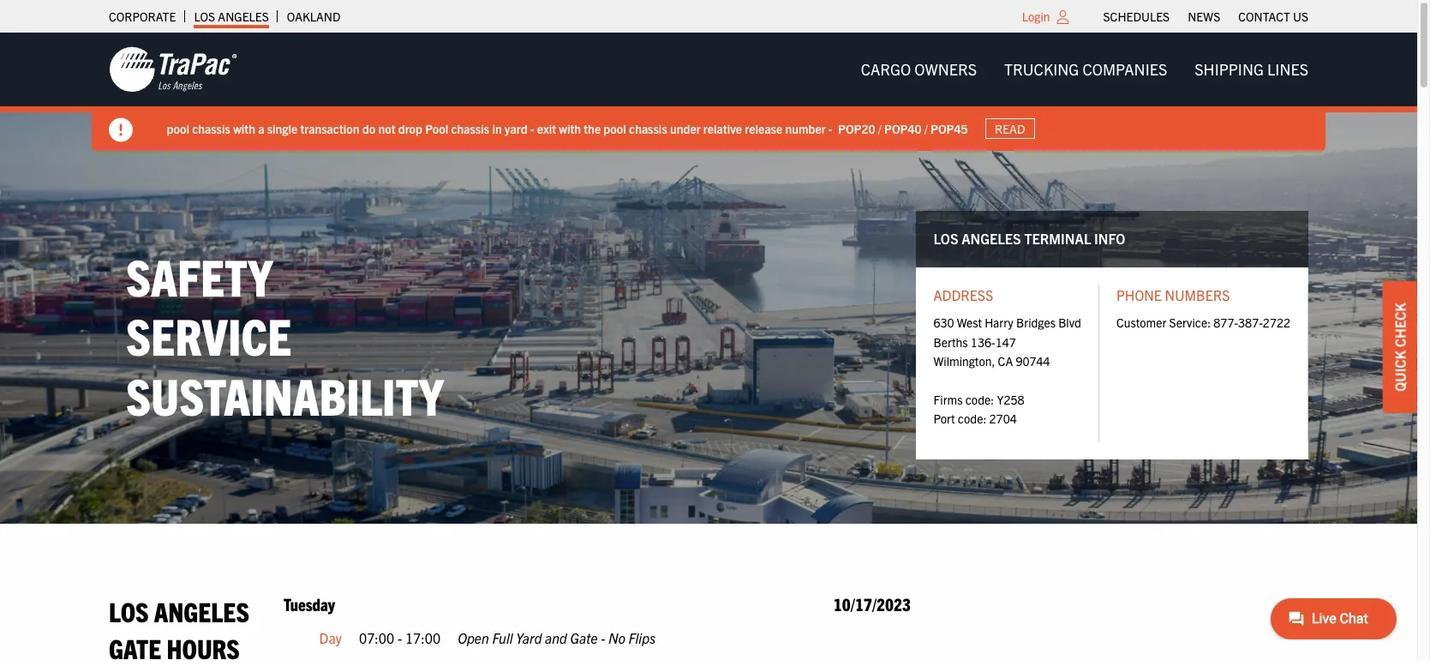 Task type: describe. For each thing, give the bounding box(es) containing it.
owners
[[915, 59, 977, 79]]

and
[[545, 629, 567, 646]]

the
[[584, 121, 602, 136]]

1 chassis from the left
[[193, 121, 231, 136]]

info
[[1095, 230, 1126, 247]]

387-
[[1239, 315, 1263, 330]]

y258
[[997, 392, 1025, 407]]

los for 630 west harry bridges blvd
[[934, 230, 959, 247]]

los angeles link
[[194, 4, 269, 28]]

day
[[319, 629, 342, 646]]

17:00
[[405, 629, 441, 646]]

menu bar containing schedules
[[1095, 4, 1318, 28]]

147
[[996, 334, 1016, 350]]

2 pool from the left
[[604, 121, 627, 136]]

- left 17:00 at the bottom left
[[398, 629, 402, 646]]

read link
[[986, 118, 1036, 139]]

light image
[[1057, 10, 1069, 24]]

full
[[492, 629, 513, 646]]

not
[[379, 121, 396, 136]]

service
[[126, 304, 292, 366]]

los for 10/17/2023
[[109, 594, 149, 627]]

west
[[957, 315, 982, 330]]

open
[[458, 629, 489, 646]]

companies
[[1083, 59, 1168, 79]]

pop40
[[885, 121, 922, 136]]

2704
[[990, 411, 1017, 426]]

tuesday
[[284, 593, 335, 614]]

1 / from the left
[[879, 121, 882, 136]]

customer
[[1117, 315, 1167, 330]]

- right number
[[829, 121, 833, 136]]

quick
[[1392, 350, 1409, 392]]

terminal
[[1025, 230, 1092, 247]]

contact us link
[[1239, 4, 1309, 28]]

1 vertical spatial code:
[[958, 411, 987, 426]]

harry
[[985, 315, 1014, 330]]

quick check link
[[1384, 281, 1418, 413]]

firms
[[934, 392, 963, 407]]

07:00 - 17:00
[[359, 629, 441, 646]]

open full yard and gate - no flips
[[458, 629, 656, 646]]

drop
[[399, 121, 423, 136]]

trucking companies
[[1005, 59, 1168, 79]]

address
[[934, 286, 994, 303]]

shipping lines
[[1195, 59, 1309, 79]]

angeles for 630 west harry bridges blvd
[[962, 230, 1022, 247]]

lines
[[1268, 59, 1309, 79]]

wilmington,
[[934, 353, 996, 369]]

los angeles image
[[109, 45, 237, 93]]

phone
[[1117, 286, 1162, 303]]

oakland
[[287, 9, 341, 24]]

pool
[[426, 121, 449, 136]]

corporate link
[[109, 4, 176, 28]]

630 west harry bridges blvd berths 136-147 wilmington, ca 90744
[[934, 315, 1082, 369]]

news
[[1188, 9, 1221, 24]]

safety service sustainability
[[126, 244, 444, 426]]

solid image
[[109, 118, 133, 142]]

flips
[[629, 629, 656, 646]]

pool chassis with a single transaction  do not drop pool chassis in yard -  exit with the pool chassis under relative release number -  pop20 / pop40 / pop45
[[167, 121, 969, 136]]

berths
[[934, 334, 968, 350]]

bridges
[[1017, 315, 1056, 330]]

1 with from the left
[[234, 121, 256, 136]]

blvd
[[1059, 315, 1082, 330]]

port
[[934, 411, 955, 426]]

login link
[[1023, 9, 1051, 24]]

gate
[[570, 629, 598, 646]]

relative
[[704, 121, 743, 136]]

service:
[[1170, 315, 1211, 330]]

phone numbers
[[1117, 286, 1231, 303]]

3 chassis from the left
[[630, 121, 668, 136]]

90744
[[1016, 353, 1051, 369]]



Task type: vqa. For each thing, say whether or not it's contained in the screenshot.
the leftmost "solid" image
no



Task type: locate. For each thing, give the bounding box(es) containing it.
chassis
[[193, 121, 231, 136], [452, 121, 490, 136], [630, 121, 668, 136]]

2722
[[1263, 315, 1291, 330]]

shipping
[[1195, 59, 1264, 79]]

banner
[[0, 33, 1431, 151]]

contact
[[1239, 9, 1291, 24]]

ca
[[998, 353, 1013, 369]]

2 vertical spatial los
[[109, 594, 149, 627]]

release
[[746, 121, 783, 136]]

yard
[[516, 629, 542, 646]]

customer service: 877-387-2722
[[1117, 315, 1291, 330]]

menu bar down "light" icon
[[848, 52, 1323, 87]]

2 horizontal spatial los
[[934, 230, 959, 247]]

los
[[194, 9, 215, 24], [934, 230, 959, 247], [109, 594, 149, 627]]

chassis left in
[[452, 121, 490, 136]]

pool right the
[[604, 121, 627, 136]]

2 horizontal spatial chassis
[[630, 121, 668, 136]]

10/17/2023
[[834, 593, 911, 614]]

pop20
[[839, 121, 876, 136]]

us
[[1294, 9, 1309, 24]]

numbers
[[1166, 286, 1231, 303]]

1 pool from the left
[[167, 121, 190, 136]]

0 vertical spatial los angeles
[[194, 9, 269, 24]]

630
[[934, 315, 955, 330]]

0 horizontal spatial pool
[[167, 121, 190, 136]]

menu bar up shipping
[[1095, 4, 1318, 28]]

sustainability
[[126, 363, 444, 426]]

schedules
[[1104, 9, 1170, 24]]

trucking companies link
[[991, 52, 1182, 87]]

login
[[1023, 9, 1051, 24]]

news link
[[1188, 4, 1221, 28]]

with left the
[[560, 121, 582, 136]]

2 / from the left
[[925, 121, 929, 136]]

pool
[[167, 121, 190, 136], [604, 121, 627, 136]]

2 chassis from the left
[[452, 121, 490, 136]]

1 horizontal spatial los
[[194, 9, 215, 24]]

/ left pop40
[[879, 121, 882, 136]]

code: up 2704
[[966, 392, 995, 407]]

/
[[879, 121, 882, 136], [925, 121, 929, 136]]

1 horizontal spatial chassis
[[452, 121, 490, 136]]

los angeles terminal info
[[934, 230, 1126, 247]]

oakland link
[[287, 4, 341, 28]]

1 horizontal spatial pool
[[604, 121, 627, 136]]

cargo owners
[[861, 59, 977, 79]]

a
[[259, 121, 265, 136]]

1 vertical spatial angeles
[[962, 230, 1022, 247]]

0 horizontal spatial chassis
[[193, 121, 231, 136]]

safety
[[126, 244, 273, 306]]

0 horizontal spatial /
[[879, 121, 882, 136]]

-
[[531, 121, 535, 136], [829, 121, 833, 136], [398, 629, 402, 646], [601, 629, 606, 646]]

contact us
[[1239, 9, 1309, 24]]

2 with from the left
[[560, 121, 582, 136]]

1 horizontal spatial /
[[925, 121, 929, 136]]

877-
[[1214, 315, 1239, 330]]

0 vertical spatial angeles
[[218, 9, 269, 24]]

pool right solid image
[[167, 121, 190, 136]]

trucking
[[1005, 59, 1080, 79]]

corporate
[[109, 9, 176, 24]]

with left a
[[234, 121, 256, 136]]

check
[[1392, 303, 1409, 347]]

cargo
[[861, 59, 911, 79]]

- left no
[[601, 629, 606, 646]]

0 vertical spatial code:
[[966, 392, 995, 407]]

with
[[234, 121, 256, 136], [560, 121, 582, 136]]

number
[[786, 121, 827, 136]]

read
[[996, 121, 1026, 136]]

/ left pop45
[[925, 121, 929, 136]]

code:
[[966, 392, 995, 407], [958, 411, 987, 426]]

in
[[493, 121, 502, 136]]

no
[[609, 629, 626, 646]]

07:00
[[359, 629, 395, 646]]

2 vertical spatial angeles
[[154, 594, 249, 627]]

menu bar
[[1095, 4, 1318, 28], [848, 52, 1323, 87]]

chassis left "under" on the top of the page
[[630, 121, 668, 136]]

1 horizontal spatial with
[[560, 121, 582, 136]]

yard
[[505, 121, 528, 136]]

0 vertical spatial menu bar
[[1095, 4, 1318, 28]]

do
[[363, 121, 376, 136]]

1 vertical spatial los
[[934, 230, 959, 247]]

chassis left a
[[193, 121, 231, 136]]

menu bar containing cargo owners
[[848, 52, 1323, 87]]

under
[[671, 121, 701, 136]]

1 vertical spatial los angeles
[[109, 594, 249, 627]]

schedules link
[[1104, 4, 1170, 28]]

shipping lines link
[[1182, 52, 1323, 87]]

single
[[268, 121, 298, 136]]

cargo owners link
[[848, 52, 991, 87]]

exit
[[538, 121, 557, 136]]

pop45
[[931, 121, 969, 136]]

1 vertical spatial menu bar
[[848, 52, 1323, 87]]

136-
[[971, 334, 996, 350]]

0 horizontal spatial with
[[234, 121, 256, 136]]

banner containing cargo owners
[[0, 33, 1431, 151]]

firms code:  y258 port code:  2704
[[934, 392, 1025, 426]]

- left exit
[[531, 121, 535, 136]]

quick check
[[1392, 303, 1409, 392]]

0 vertical spatial los
[[194, 9, 215, 24]]

transaction
[[301, 121, 360, 136]]

angeles for 10/17/2023
[[154, 594, 249, 627]]

0 horizontal spatial los
[[109, 594, 149, 627]]

code: right port
[[958, 411, 987, 426]]



